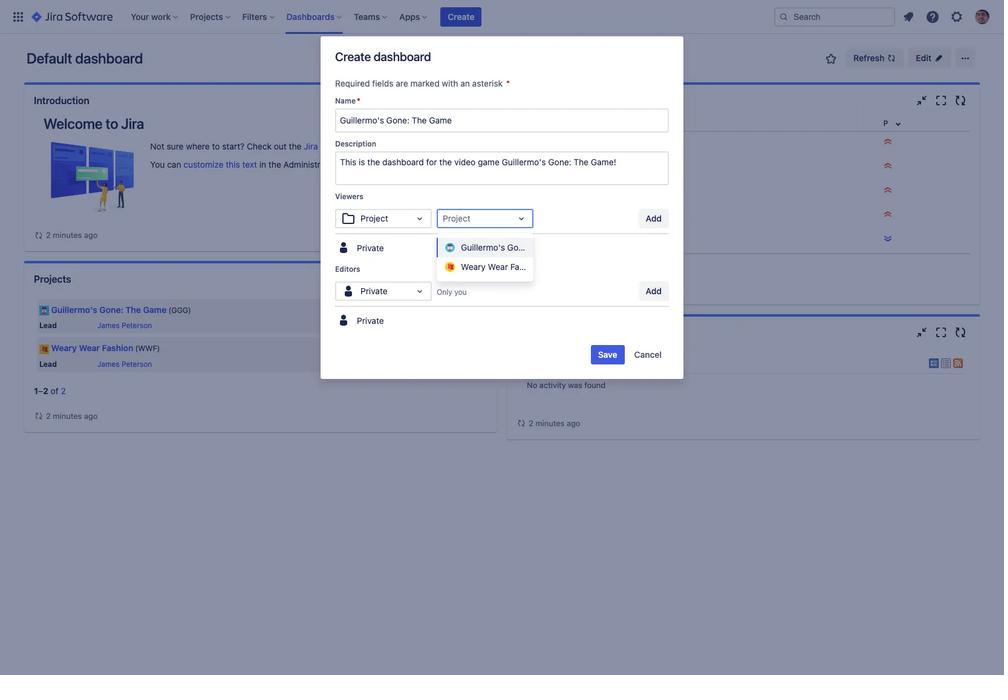 Task type: describe. For each thing, give the bounding box(es) containing it.
where
[[186, 141, 210, 151]]

design
[[632, 162, 659, 172]]

ggg-1 link
[[536, 234, 562, 245]]

create for create
[[448, 11, 475, 21]]

you can customize this text in the administration section.
[[150, 159, 373, 170]]

an
[[461, 78, 470, 88]]

wwf-2 link
[[536, 162, 566, 172]]

0 vertical spatial 1
[[558, 234, 562, 245]]

wear for weary wear fashion (wwf)
[[79, 343, 100, 353]]

ggg-1
[[536, 234, 562, 245]]

only you
[[437, 288, 467, 297]]

create button
[[441, 7, 482, 26]]

minutes for an arrow curved in a circular way on the button that refreshes the dashboard icon within the activity streams region
[[536, 418, 565, 428]]

gone: for guillermo's gone: the game
[[508, 242, 531, 252]]

game for guillermo's gone: the game (ggg)
[[143, 305, 167, 315]]

wwf- for wwf-2
[[536, 162, 561, 172]]

2 left the 2 link
[[43, 385, 48, 396]]

atlassian
[[377, 141, 412, 151]]

101
[[321, 141, 333, 151]]

guide
[[336, 141, 358, 151]]

p
[[884, 119, 889, 128]]

2 minutes ago for an arrow curved in a circular way on the button that refreshes the dashboard icon inside the introduction region
[[46, 230, 98, 240]]

name *
[[335, 96, 361, 105]]

only
[[437, 288, 453, 297]]

2 minutes ago for an arrow curved in a circular way on the button that refreshes the dashboard image
[[529, 283, 581, 293]]

wwf-3 brainstorm accessories
[[536, 186, 663, 196]]

introduction region
[[34, 115, 488, 242]]

create for create dashboard
[[335, 50, 371, 64]]

dashboard for create dashboard
[[374, 50, 431, 64]]

.
[[472, 141, 475, 151]]

not
[[150, 141, 164, 151]]

introduction
[[34, 95, 89, 106]]

1 – 2 of 2
[[34, 385, 66, 396]]

0 vertical spatial the
[[289, 141, 302, 151]]

guillermo's gone: the game link
[[51, 305, 167, 315]]

your company jira
[[524, 354, 650, 371]]

default dashboard
[[27, 50, 143, 67]]

silos
[[662, 162, 680, 172]]

cancel
[[635, 349, 662, 360]]

2 left product
[[561, 162, 566, 172]]

wwf-3 link
[[536, 186, 566, 196]]

wear for weary wear fashion
[[488, 262, 509, 272]]

not sure where to start? check out the jira 101 guide and atlassian training course .
[[150, 141, 475, 151]]

weary wear fashion
[[461, 262, 541, 272]]

Description text field
[[335, 151, 670, 185]]

text
[[242, 159, 257, 170]]

1 vertical spatial private
[[361, 286, 388, 296]]

1 for 1 – 5 of
[[521, 258, 525, 268]]

refresh image
[[888, 53, 897, 63]]

maximize introduction image
[[452, 93, 466, 108]]

1 horizontal spatial *
[[507, 78, 511, 88]]

private for project
[[357, 243, 384, 253]]

2 open image from the left
[[515, 211, 529, 226]]

you
[[455, 288, 467, 297]]

brainstorm accessories link
[[571, 186, 663, 196]]

refresh introduction image
[[471, 93, 486, 108]]

search image
[[780, 12, 789, 21]]

company
[[556, 354, 617, 371]]

0 horizontal spatial to
[[106, 115, 118, 132]]

minutes for an arrow curved in a circular way on the button that refreshes the dashboard icon in the the projects region
[[53, 411, 82, 420]]

2 inside introduction region
[[46, 230, 51, 240]]

0 vertical spatial 5
[[561, 210, 566, 220]]

you
[[150, 159, 165, 170]]

gg start screen
[[571, 234, 634, 245]]

weary wear fashion link
[[51, 343, 133, 353]]

1 for 1 – 2 of 2
[[34, 385, 38, 396]]

ago for the projects region
[[84, 411, 98, 420]]

brainstorm
[[571, 186, 613, 196]]

refresh button
[[847, 48, 905, 68]]

minimize activity streams image
[[915, 325, 930, 340]]

no
[[527, 380, 538, 390]]

task image for wwf-3
[[521, 186, 531, 196]]

welcome
[[44, 115, 103, 132]]

and
[[360, 141, 374, 151]]

2 project from the left
[[443, 213, 471, 223]]

– for 5
[[525, 258, 530, 268]]

save button
[[591, 345, 625, 364]]

2 inside the activity streams region
[[529, 418, 534, 428]]

required
[[335, 78, 370, 88]]

in
[[260, 159, 266, 170]]

lead for weary wear fashion
[[39, 359, 57, 368]]

james peterson for the
[[97, 321, 152, 330]]

3
[[561, 186, 566, 196]]

projects
[[34, 274, 71, 285]]

lead for guillermo's gone: the game
[[39, 321, 57, 330]]

guillermo's gone: the game
[[461, 242, 573, 252]]

atlassian training course link
[[377, 141, 472, 151]]

(wwf)
[[135, 344, 160, 353]]

refresh
[[854, 53, 885, 63]]

ago for the activity streams region
[[567, 418, 581, 428]]

fashion for weary wear fashion
[[511, 262, 541, 272]]

minutes for an arrow curved in a circular way on the button that refreshes the dashboard image
[[536, 283, 565, 293]]

2 link
[[61, 385, 66, 396]]

an arrow curved in a circular way on the button that refreshes the dashboard image inside the activity streams region
[[517, 419, 527, 428]]

guillermo's gone: the game (ggg)
[[51, 305, 191, 315]]

asterisk
[[473, 78, 503, 88]]

description
[[335, 139, 377, 148]]

add for private
[[646, 286, 662, 296]]

your
[[524, 354, 553, 371]]

1 vertical spatial jira
[[304, 141, 318, 151]]

accessories
[[616, 186, 663, 196]]

epic image
[[521, 235, 531, 245]]

of for 5
[[538, 258, 546, 268]]

was
[[569, 380, 583, 390]]

wwf-5 link
[[536, 210, 566, 220]]

1 project from the left
[[361, 213, 389, 223]]

required fields are marked with an asterisk *
[[335, 78, 511, 88]]

jira
[[620, 354, 650, 371]]

1 – 5 of
[[521, 258, 548, 268]]

james peterson link for fashion
[[97, 359, 152, 368]]

welcome to jira
[[44, 115, 144, 132]]

cancel button
[[628, 345, 670, 364]]

0 horizontal spatial 5
[[530, 258, 536, 268]]

assigned to me region
[[517, 116, 971, 295]]

fashion for weary wear fashion (wwf)
[[102, 343, 133, 353]]

save
[[599, 349, 618, 360]]

product listing design silos link
[[571, 162, 680, 172]]

add button for private
[[639, 281, 670, 301]]

editors
[[335, 265, 361, 274]]

product
[[571, 162, 602, 172]]

2 right an arrow curved in a circular way on the button that refreshes the dashboard image
[[529, 283, 534, 293]]

peterson for fashion
[[122, 359, 152, 368]]

training
[[414, 141, 444, 151]]

dashboard for default dashboard
[[75, 50, 143, 67]]

start
[[585, 234, 605, 245]]

jira 101 guide link
[[304, 141, 358, 151]]

course
[[446, 141, 472, 151]]

check
[[247, 141, 272, 151]]

(ggg)
[[169, 306, 191, 315]]



Task type: locate. For each thing, give the bounding box(es) containing it.
5
[[561, 210, 566, 220], [530, 258, 536, 268]]

1 add button from the top
[[639, 209, 670, 228]]

wear down guillermo's gone: the game at the top of page
[[488, 262, 509, 272]]

guillermo's down projects
[[51, 305, 97, 315]]

name
[[335, 96, 356, 105]]

0 horizontal spatial the
[[126, 305, 141, 315]]

2 minutes ago inside assigned to me region
[[529, 283, 581, 293]]

james peterson link down guillermo's gone: the game (ggg)
[[97, 321, 152, 330]]

1 vertical spatial of
[[51, 385, 59, 396]]

2 add button from the top
[[639, 281, 670, 301]]

0 vertical spatial *
[[507, 78, 511, 88]]

gone: up weary wear fashion (wwf)
[[100, 305, 124, 315]]

2 down 1 – 2 of 2
[[46, 411, 51, 420]]

the for guillermo's gone: the game
[[533, 242, 548, 252]]

2 vertical spatial private
[[357, 316, 384, 326]]

this
[[226, 159, 240, 170]]

gone: for guillermo's gone: the game (ggg)
[[100, 305, 124, 315]]

1 james peterson link from the top
[[97, 321, 152, 330]]

minutes inside the projects region
[[53, 411, 82, 420]]

1 vertical spatial –
[[38, 385, 43, 396]]

0 vertical spatial game
[[550, 242, 573, 252]]

with
[[442, 78, 459, 88]]

1 open image from the left
[[413, 211, 427, 226]]

minutes for an arrow curved in a circular way on the button that refreshes the dashboard icon inside the introduction region
[[53, 230, 82, 240]]

sure
[[167, 141, 184, 151]]

an arrow curved in a circular way on the button that refreshes the dashboard image
[[517, 284, 527, 293]]

james peterson link
[[97, 321, 152, 330], [97, 359, 152, 368]]

1 horizontal spatial open image
[[515, 211, 529, 226]]

1 vertical spatial fashion
[[102, 343, 133, 353]]

star default dashboard image
[[825, 51, 839, 66]]

0 vertical spatial private
[[357, 243, 384, 253]]

wwf-
[[536, 162, 561, 172], [536, 186, 561, 196], [536, 210, 561, 220]]

private right editors text field
[[361, 286, 388, 296]]

1 horizontal spatial jira
[[304, 141, 318, 151]]

0 horizontal spatial create
[[335, 50, 371, 64]]

of inside assigned to me region
[[538, 258, 546, 268]]

1 left gg
[[558, 234, 562, 245]]

wear inside the projects region
[[79, 343, 100, 353]]

gone: up 1 – 5 of
[[508, 242, 531, 252]]

can
[[167, 159, 181, 170]]

minutes up projects
[[53, 230, 82, 240]]

lead down projects
[[39, 321, 57, 330]]

highest image
[[884, 137, 894, 147], [884, 161, 894, 171], [884, 185, 894, 195], [884, 209, 894, 219]]

add button
[[639, 209, 670, 228], [639, 281, 670, 301]]

an arrow curved in a circular way on the button that refreshes the dashboard image for introduction
[[34, 230, 44, 240]]

0 horizontal spatial gone:
[[100, 305, 124, 315]]

open image
[[413, 211, 427, 226], [515, 211, 529, 226]]

1 vertical spatial james
[[97, 359, 120, 368]]

fields
[[373, 78, 394, 88]]

start?
[[222, 141, 245, 151]]

add for project
[[646, 213, 662, 223]]

2 minutes ago inside introduction region
[[46, 230, 98, 240]]

0 horizontal spatial guillermo's
[[51, 305, 97, 315]]

1 peterson from the top
[[122, 321, 152, 330]]

2 peterson from the top
[[122, 359, 152, 368]]

james down weary wear fashion (wwf)
[[97, 359, 120, 368]]

fashion down guillermo's gone: the game at the top of page
[[511, 262, 541, 272]]

– down guillermo's gone: the game at the top of page
[[525, 258, 530, 268]]

ago for assigned to me region
[[567, 283, 581, 293]]

2 james from the top
[[97, 359, 120, 368]]

* right the name
[[357, 96, 361, 105]]

minimize assigned to me image
[[915, 93, 930, 108]]

minutes right an arrow curved in a circular way on the button that refreshes the dashboard image
[[536, 283, 565, 293]]

james peterson down weary wear fashion (wwf)
[[97, 359, 152, 368]]

–
[[525, 258, 530, 268], [38, 385, 43, 396]]

wwf- up wwf-3 link
[[536, 162, 561, 172]]

1 horizontal spatial wear
[[488, 262, 509, 272]]

1 lead from the top
[[39, 321, 57, 330]]

ggg-
[[536, 234, 558, 245]]

fashion left (wwf)
[[102, 343, 133, 353]]

the for guillermo's gone: the game (ggg)
[[126, 305, 141, 315]]

1 horizontal spatial 1
[[521, 258, 525, 268]]

the right epic icon
[[533, 242, 548, 252]]

wwf- for wwf-3
[[536, 186, 561, 196]]

are
[[396, 78, 408, 88]]

ago inside introduction region
[[84, 230, 98, 240]]

to right "welcome"
[[106, 115, 118, 132]]

1 vertical spatial add
[[646, 286, 662, 296]]

private
[[357, 243, 384, 253], [361, 286, 388, 296], [357, 316, 384, 326]]

0 horizontal spatial the
[[269, 159, 281, 170]]

0 vertical spatial wear
[[488, 262, 509, 272]]

– inside the projects region
[[38, 385, 43, 396]]

of down "ggg-"
[[538, 258, 546, 268]]

2 vertical spatial 1
[[34, 385, 38, 396]]

wwf-2 product listing design silos
[[536, 162, 680, 172]]

minutes inside assigned to me region
[[536, 283, 565, 293]]

guillermo's for guillermo's gone: the game (ggg)
[[51, 305, 97, 315]]

default
[[27, 50, 72, 67]]

private up editors in the top left of the page
[[357, 243, 384, 253]]

1 vertical spatial gone:
[[100, 305, 124, 315]]

0 horizontal spatial weary
[[51, 343, 77, 353]]

james peterson
[[97, 321, 152, 330], [97, 359, 152, 368]]

2 minutes ago for an arrow curved in a circular way on the button that refreshes the dashboard icon within the activity streams region
[[529, 418, 581, 428]]

0 vertical spatial task image
[[521, 162, 531, 172]]

james down guillermo's gone: the game link
[[97, 321, 120, 330]]

minimize introduction image
[[432, 93, 447, 108]]

1 highest image from the top
[[884, 137, 894, 147]]

ago
[[84, 230, 98, 240], [567, 283, 581, 293], [84, 411, 98, 420], [567, 418, 581, 428]]

1 task image from the top
[[521, 162, 531, 172]]

highest image for wwf-3
[[884, 185, 894, 195]]

Editors text field
[[341, 285, 344, 297]]

1 james from the top
[[97, 321, 120, 330]]

to left the start?
[[212, 141, 220, 151]]

1 horizontal spatial of
[[538, 258, 546, 268]]

weary
[[461, 262, 486, 272], [51, 343, 77, 353]]

the inside region
[[126, 305, 141, 315]]

1 horizontal spatial game
[[550, 242, 573, 252]]

administration
[[284, 159, 340, 170]]

customize
[[184, 159, 224, 170]]

weary up the 2 link
[[51, 343, 77, 353]]

2 horizontal spatial 1
[[558, 234, 562, 245]]

2 james peterson link from the top
[[97, 359, 152, 368]]

0 horizontal spatial jira
[[121, 115, 144, 132]]

lead
[[39, 321, 57, 330], [39, 359, 57, 368]]

1 vertical spatial create
[[335, 50, 371, 64]]

2 add from the top
[[646, 286, 662, 296]]

0 horizontal spatial 1
[[34, 385, 38, 396]]

create inside button
[[448, 11, 475, 21]]

None field
[[337, 110, 668, 131]]

activity streams region
[[517, 348, 971, 430]]

*
[[507, 78, 511, 88], [357, 96, 361, 105]]

peterson down guillermo's gone: the game (ggg)
[[122, 321, 152, 330]]

1 down guillermo's gone: the game at the top of page
[[521, 258, 525, 268]]

game for guillermo's gone: the game
[[550, 242, 573, 252]]

the
[[289, 141, 302, 151], [269, 159, 281, 170]]

dashboard up are
[[374, 50, 431, 64]]

1 horizontal spatial gone:
[[508, 242, 531, 252]]

1 horizontal spatial fashion
[[511, 262, 541, 272]]

listing
[[604, 162, 630, 172]]

the right in
[[269, 159, 281, 170]]

wwf-5
[[536, 210, 566, 220]]

jira software image
[[31, 9, 113, 24], [31, 9, 113, 24]]

Search field
[[775, 7, 896, 26]]

of for 2
[[51, 385, 59, 396]]

task image
[[521, 211, 531, 220]]

0 vertical spatial weary
[[461, 262, 486, 272]]

1 vertical spatial lead
[[39, 359, 57, 368]]

2 down the no
[[529, 418, 534, 428]]

2 lead from the top
[[39, 359, 57, 368]]

wear down guillermo's gone: the game link
[[79, 343, 100, 353]]

james for gone:
[[97, 321, 120, 330]]

0 vertical spatial fashion
[[511, 262, 541, 272]]

2 minutes ago down activity
[[529, 418, 581, 428]]

1 horizontal spatial the
[[533, 242, 548, 252]]

1 vertical spatial task image
[[521, 186, 531, 196]]

found
[[585, 380, 606, 390]]

2 vertical spatial wwf-
[[536, 210, 561, 220]]

minutes down activity
[[536, 418, 565, 428]]

task image left 'wwf-2' link
[[521, 162, 531, 172]]

projects region
[[34, 295, 488, 422]]

weary wear fashion (wwf)
[[51, 343, 160, 353]]

an arrow curved in a circular way on the button that refreshes the dashboard image
[[34, 230, 44, 240], [34, 411, 44, 421], [517, 419, 527, 428]]

0 horizontal spatial open image
[[413, 211, 427, 226]]

0 vertical spatial add button
[[639, 209, 670, 228]]

game inside the projects region
[[143, 305, 167, 315]]

the up (wwf)
[[126, 305, 141, 315]]

2 down weary wear fashion link
[[61, 385, 66, 396]]

1 vertical spatial the
[[269, 159, 281, 170]]

1 horizontal spatial the
[[289, 141, 302, 151]]

screen
[[607, 234, 634, 245]]

2 minutes ago down the 2 link
[[46, 411, 98, 420]]

0 vertical spatial to
[[106, 115, 118, 132]]

1 vertical spatial to
[[212, 141, 220, 151]]

2 minutes ago inside the activity streams region
[[529, 418, 581, 428]]

refresh activity streams image
[[954, 325, 969, 340]]

minutes inside the activity streams region
[[536, 418, 565, 428]]

minimize projects image
[[452, 272, 466, 286]]

0 vertical spatial lead
[[39, 321, 57, 330]]

edit link
[[910, 48, 952, 68]]

weary for weary wear fashion
[[461, 262, 486, 272]]

james
[[97, 321, 120, 330], [97, 359, 120, 368]]

gone: inside the projects region
[[100, 305, 124, 315]]

0 horizontal spatial fashion
[[102, 343, 133, 353]]

1 horizontal spatial 5
[[561, 210, 566, 220]]

3 wwf- from the top
[[536, 210, 561, 220]]

– inside assigned to me region
[[525, 258, 530, 268]]

1 vertical spatial the
[[126, 305, 141, 315]]

no activity was found
[[527, 380, 606, 390]]

1 vertical spatial wear
[[79, 343, 100, 353]]

weary for weary wear fashion (wwf)
[[51, 343, 77, 353]]

the right out
[[289, 141, 302, 151]]

create dashboard
[[335, 50, 431, 64]]

minutes down the 2 link
[[53, 411, 82, 420]]

1 vertical spatial peterson
[[122, 359, 152, 368]]

0 vertical spatial james peterson link
[[97, 321, 152, 330]]

wwf- right task icon
[[536, 210, 561, 220]]

highest image for wwf-2
[[884, 161, 894, 171]]

dashboard right the default
[[75, 50, 143, 67]]

peterson for the
[[122, 321, 152, 330]]

1 vertical spatial 1
[[521, 258, 525, 268]]

1 vertical spatial james peterson
[[97, 359, 152, 368]]

1 add from the top
[[646, 213, 662, 223]]

0 horizontal spatial game
[[143, 305, 167, 315]]

2 minutes ago for an arrow curved in a circular way on the button that refreshes the dashboard icon in the the projects region
[[46, 411, 98, 420]]

0 vertical spatial james peterson
[[97, 321, 152, 330]]

create banner
[[0, 0, 1005, 34]]

peterson down (wwf)
[[122, 359, 152, 368]]

ago for introduction region
[[84, 230, 98, 240]]

0 horizontal spatial of
[[51, 385, 59, 396]]

of left the 2 link
[[51, 385, 59, 396]]

0 horizontal spatial –
[[38, 385, 43, 396]]

jira
[[121, 115, 144, 132], [304, 141, 318, 151]]

1 wwf- from the top
[[536, 162, 561, 172]]

primary element
[[7, 0, 775, 34]]

1 vertical spatial wwf-
[[536, 186, 561, 196]]

1 horizontal spatial –
[[525, 258, 530, 268]]

james peterson for fashion
[[97, 359, 152, 368]]

0 vertical spatial of
[[538, 258, 546, 268]]

james peterson link down weary wear fashion (wwf)
[[97, 359, 152, 368]]

guillermo's inside the projects region
[[51, 305, 97, 315]]

0 vertical spatial wwf-
[[536, 162, 561, 172]]

1 vertical spatial add button
[[639, 281, 670, 301]]

maximize activity streams image
[[935, 325, 949, 340]]

task image for wwf-2
[[521, 162, 531, 172]]

2 highest image from the top
[[884, 161, 894, 171]]

0 vertical spatial jira
[[121, 115, 144, 132]]

1 horizontal spatial to
[[212, 141, 220, 151]]

ago inside the projects region
[[84, 411, 98, 420]]

private down editors in the top left of the page
[[357, 316, 384, 326]]

– left the 2 link
[[38, 385, 43, 396]]

wwf- down 'wwf-2' link
[[536, 186, 561, 196]]

weary inside the projects region
[[51, 343, 77, 353]]

2 wwf- from the top
[[536, 186, 561, 196]]

guillermo's up weary wear fashion
[[461, 242, 505, 252]]

dashboard
[[75, 50, 143, 67], [374, 50, 431, 64]]

1 left the 2 link
[[34, 385, 38, 396]]

0 vertical spatial –
[[525, 258, 530, 268]]

0 vertical spatial add
[[646, 213, 662, 223]]

2 task image from the top
[[521, 186, 531, 196]]

0 vertical spatial create
[[448, 11, 475, 21]]

0 vertical spatial guillermo's
[[461, 242, 505, 252]]

None text field
[[443, 212, 445, 225]]

0 horizontal spatial project
[[361, 213, 389, 223]]

edit icon image
[[935, 53, 944, 63]]

1 horizontal spatial create
[[448, 11, 475, 21]]

1 vertical spatial game
[[143, 305, 167, 315]]

highest image for wwf-5
[[884, 209, 894, 219]]

edit
[[917, 53, 932, 63]]

5 down guillermo's gone: the game at the top of page
[[530, 258, 536, 268]]

* right "asterisk"
[[507, 78, 511, 88]]

2
[[561, 162, 566, 172], [46, 230, 51, 240], [529, 283, 534, 293], [43, 385, 48, 396], [61, 385, 66, 396], [46, 411, 51, 420], [529, 418, 534, 428]]

0 vertical spatial the
[[533, 242, 548, 252]]

maximize assigned to me image
[[935, 93, 949, 108]]

2 james peterson from the top
[[97, 359, 152, 368]]

0 vertical spatial peterson
[[122, 321, 152, 330]]

refresh assigned to me image
[[954, 93, 969, 108]]

section.
[[342, 159, 373, 170]]

minutes inside introduction region
[[53, 230, 82, 240]]

0 horizontal spatial dashboard
[[75, 50, 143, 67]]

0 vertical spatial james
[[97, 321, 120, 330]]

an arrow curved in a circular way on the button that refreshes the dashboard image inside the projects region
[[34, 411, 44, 421]]

james peterson down guillermo's gone: the game (ggg)
[[97, 321, 152, 330]]

project
[[361, 213, 389, 223], [443, 213, 471, 223]]

0 horizontal spatial *
[[357, 96, 361, 105]]

an arrow curved in a circular way on the button that refreshes the dashboard image for projects
[[34, 411, 44, 421]]

of inside the projects region
[[51, 385, 59, 396]]

1 inside the projects region
[[34, 385, 38, 396]]

task image
[[521, 162, 531, 172], [521, 186, 531, 196]]

1 james peterson from the top
[[97, 321, 152, 330]]

ago inside assigned to me region
[[567, 283, 581, 293]]

1 horizontal spatial dashboard
[[374, 50, 431, 64]]

1 vertical spatial weary
[[51, 343, 77, 353]]

lowest image
[[884, 234, 894, 243]]

gg
[[571, 234, 583, 245]]

3 highest image from the top
[[884, 185, 894, 195]]

gg start screen link
[[571, 234, 634, 245]]

2 up projects
[[46, 230, 51, 240]]

1 vertical spatial *
[[357, 96, 361, 105]]

james peterson link for the
[[97, 321, 152, 330]]

2 minutes ago inside the projects region
[[46, 411, 98, 420]]

create
[[448, 11, 475, 21], [335, 50, 371, 64]]

4 highest image from the top
[[884, 209, 894, 219]]

lead up 1 – 2 of 2
[[39, 359, 57, 368]]

1 vertical spatial james peterson link
[[97, 359, 152, 368]]

0 vertical spatial gone:
[[508, 242, 531, 252]]

– for 2
[[38, 385, 43, 396]]

2 dashboard from the left
[[374, 50, 431, 64]]

guillermo's for guillermo's gone: the game
[[461, 242, 505, 252]]

refresh projects image
[[471, 272, 486, 286]]

minutes
[[53, 230, 82, 240], [536, 283, 565, 293], [53, 411, 82, 420], [536, 418, 565, 428]]

the
[[533, 242, 548, 252], [126, 305, 141, 315]]

open image
[[413, 284, 427, 298]]

activity
[[540, 380, 566, 390]]

1 dashboard from the left
[[75, 50, 143, 67]]

2 minutes ago up projects
[[46, 230, 98, 240]]

0 horizontal spatial wear
[[79, 343, 100, 353]]

weary up refresh projects icon
[[461, 262, 486, 272]]

viewers
[[335, 192, 364, 201]]

2 minutes ago down 1 – 5 of
[[529, 283, 581, 293]]

gone:
[[508, 242, 531, 252], [100, 305, 124, 315]]

1 horizontal spatial project
[[443, 213, 471, 223]]

fashion inside the projects region
[[102, 343, 133, 353]]

1 vertical spatial 5
[[530, 258, 536, 268]]

of
[[538, 258, 546, 268], [51, 385, 59, 396]]

an arrow curved in a circular way on the button that refreshes the dashboard image inside introduction region
[[34, 230, 44, 240]]

task image up task icon
[[521, 186, 531, 196]]

private for private
[[357, 316, 384, 326]]

5 down 3
[[561, 210, 566, 220]]

1 vertical spatial guillermo's
[[51, 305, 97, 315]]

marked
[[411, 78, 440, 88]]

james for wear
[[97, 359, 120, 368]]

ago inside the activity streams region
[[567, 418, 581, 428]]

add button for project
[[639, 209, 670, 228]]

1 horizontal spatial weary
[[461, 262, 486, 272]]

1 horizontal spatial guillermo's
[[461, 242, 505, 252]]

2 minutes ago
[[46, 230, 98, 240], [529, 283, 581, 293], [46, 411, 98, 420], [529, 418, 581, 428]]

add
[[646, 213, 662, 223], [646, 286, 662, 296]]



Task type: vqa. For each thing, say whether or not it's contained in the screenshot.
the issue inside Link issue button
no



